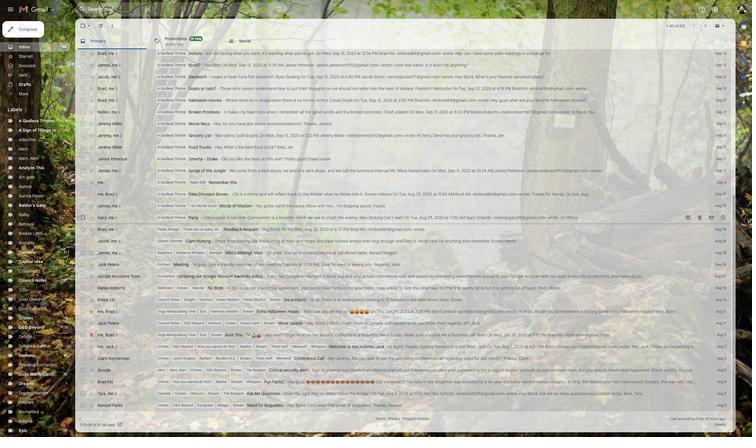 Task type: vqa. For each thing, say whether or not it's contained in the screenshot.
THE SIGN within A SIGN OF THINGS TO COME WELCOME TO THE COUPA SUPPLIER PORTAL
no



Task type: describe. For each thing, give the bounding box(es) containing it.
holmes
[[378, 192, 392, 197]]

1 ask from the left
[[247, 392, 253, 397]]

year-
[[494, 380, 504, 385]]

dreams link
[[19, 382, 34, 387]]

, for words of wisdom - you gotta catch the sauce. move with me... i'm dripping sauce. future
[[110, 203, 111, 209]]

hey right call
[[328, 356, 335, 362]]

used inside row
[[438, 368, 447, 373]]

might
[[341, 321, 352, 326]]

1 horizontal spatial mirage
[[218, 404, 229, 408]]

throne for omerta
[[174, 157, 186, 161]]

11 row from the top
[[75, 165, 731, 177]]

at left 1:51
[[528, 333, 532, 338]]

hey down anything?
[[455, 74, 462, 80]]

0 horizontal spatial bjord
[[432, 309, 441, 315]]

2 🍩 image from the left
[[316, 380, 321, 385]]

enchant for enchant meeting - hi guys, just a friendly reminder of our meeting tuesday at 2:00 pm. look forward to seeing you. regards, jack
[[157, 263, 171, 267]]

1 horizontal spatial the badgers
[[246, 368, 266, 373]]

labels navigation
[[0, 19, 75, 438]]

room.
[[428, 298, 439, 303]]

fun facts!
[[264, 380, 284, 385]]

16 for hi bjord, as per your rental agreement, you cannot have birds in the apartment. i was willing to look the other way for the first twenty birds but it is getting out of hand. best, mateo
[[723, 286, 726, 291]]

tue, down enter
[[360, 98, 368, 103]]

25
[[63, 373, 67, 377]]

primary
[[90, 38, 106, 44]]

does
[[284, 392, 294, 397]]

1 vertical spatial dewdrop
[[19, 363, 36, 368]]

50
[[670, 24, 674, 28]]

2 hunting from the left
[[266, 239, 280, 244]]

of inside "labels" 'navigation'
[[32, 128, 37, 133]]

2 vertical spatial who
[[677, 380, 685, 385]]

aug for (no subject)
[[716, 298, 722, 302]]

sandwich
[[514, 74, 531, 80]]

1 horizontal spatial who
[[316, 239, 324, 244]]

sep 13 for it's not having what you want, it's wanting what you've got. on wed, sep 13, 2023 at 12:36 pm brad klo <klobrad84@gmail.com> wrote: hey can i have some palm readings in exchange for
[[716, 51, 726, 56]]

of right gorge
[[201, 168, 205, 174]]

jack peters for move
[[98, 321, 119, 326]]

peters for move
[[107, 321, 119, 326]]

14 for 14
[[64, 316, 67, 321]]

1 dark from the left
[[261, 168, 269, 174]]

1 12 from the top
[[723, 75, 726, 79]]

25 row from the top
[[75, 330, 731, 341]]

a godless throne for words of wisdom
[[157, 204, 186, 208]]

enchanted updating our google account inactivity policy - every day google works hard to keep you and your private information safe and secure by preventing unauthorized access to your google account with our built-in security protections. and keeping you
[[157, 274, 642, 279]]

a for omerta - drake
[[157, 157, 160, 161]]

main
[[418, 298, 427, 303]]

1 abyss, from the left
[[270, 168, 282, 174]]

hi left the tiffany,
[[561, 215, 564, 221]]

to left show
[[297, 333, 301, 338]]

0 horizontal spatial 11,
[[285, 133, 289, 138]]

for right the exchange
[[546, 51, 551, 56]]

me
[[254, 392, 260, 397]]

1 horizontal spatial favorite
[[536, 98, 550, 103]]

twenty
[[461, 286, 474, 291]]

0 vertical spatial should
[[339, 86, 351, 91]]

hi left would
[[519, 309, 522, 315]]

a left facetime
[[448, 333, 450, 338]]

aug 8 for need for baguettes - hey bjord, i still need that order of baguettes. thanks, kendall
[[717, 404, 726, 408]]

16 row from the top
[[75, 224, 731, 236]]

0 vertical spatial do
[[223, 121, 228, 127]]

chief
[[384, 110, 394, 115]]

kendall parks
[[98, 403, 123, 409]]

2 for a godless throne party - communism is not love. communism is a hammer which we use to crush the enemy. mao zedong can't wait! on tue, aug 29, 2023 at 7:00 am gary orlando <orlandogary85@gmail.com> wrote: hi tiffany,
[[115, 216, 117, 220]]

no down 'feedback'
[[231, 239, 235, 244]]

promotions, 14 new messages, tab
[[150, 33, 224, 49]]

2 horizontal spatial bjord
[[666, 309, 676, 315]]

close
[[339, 392, 349, 397]]

0 vertical spatial 29,
[[416, 192, 422, 197]]

aug 16 for no birds - hi bjord, as per your rental agreement, you cannot have birds in the apartment. i was willing to look the other way for the first twenty birds but it is getting out of hand. best, mateo
[[716, 286, 726, 291]]

jeremy , me 2
[[98, 133, 122, 138]]

best, right room.
[[441, 298, 450, 303]]

1 🍩 image from the left
[[306, 380, 311, 385]]

4 🍩 image from the left
[[335, 380, 340, 385]]

2023 left the 11:40
[[423, 192, 432, 197]]

for right thanks on the right top
[[546, 192, 551, 197]]

21 for candela
[[64, 250, 67, 255]]

a for gorge of the jungle
[[157, 169, 160, 173]]

tue, up month? at the bottom
[[493, 345, 501, 350]]

0 vertical spatial what's
[[475, 74, 488, 80]]

look
[[404, 286, 412, 291]]

is up milo's
[[227, 239, 230, 244]]

privacy link
[[388, 417, 400, 422]]

aug for clam hunting
[[715, 239, 722, 244]]

sandwich.
[[256, 74, 275, 80]]

1 vertical spatial can
[[686, 368, 693, 373]]

readings
[[505, 51, 521, 56]]

sep 11 for man plans; god laughs. on mon, sep 11, 2023 at 1:22 pm jeremy miller <millerjeremy500@gmail.com> wrote: hi terry, send me your grocery list. thanks, jer
[[717, 133, 726, 138]]

man,
[[286, 239, 295, 244]]

remember
[[209, 180, 229, 185]]

someone
[[411, 368, 429, 373]]

<klobrad84@gmail.com> up 8:03
[[431, 98, 477, 103]]

tab list containing promotions
[[75, 33, 736, 49]]

named
[[522, 380, 535, 385]]

row containing james peterson
[[75, 153, 731, 165]]

2 vertical spatial not
[[231, 215, 237, 221]]

council inside "labels" 'navigation'
[[19, 278, 34, 284]]

aug for extra halloween masks
[[717, 310, 723, 314]]

1 vertical spatial how you wanna do this?
[[173, 380, 212, 385]]

the right catch at the left top of page
[[286, 204, 292, 209]]

2 · from the left
[[401, 417, 402, 422]]

0 vertical spatial nadine
[[240, 345, 251, 349]]

dreams
[[19, 382, 34, 387]]

godless for movie
[[161, 122, 174, 126]]

gmail image
[[19, 4, 51, 15]]

parks
[[112, 403, 123, 409]]

analyze this link
[[19, 165, 44, 171]]

- right the alert
[[309, 368, 311, 373]]

0 horizontal spatial ernest
[[365, 192, 377, 197]]

pm right 4:19
[[505, 86, 511, 91]]

1 vertical spatial on
[[261, 157, 266, 162]]

the up are
[[352, 345, 358, 350]]

to left too!
[[450, 345, 454, 350]]

dogs for aunt tina
[[157, 333, 166, 338]]

hey down 4:19
[[491, 98, 498, 103]]

- right update
[[304, 321, 306, 326]]

good for words
[[312, 110, 322, 115]]

best, right too!
[[467, 345, 477, 350]]

cozy dewdrop link
[[19, 297, 46, 302]]

laughs.
[[245, 133, 259, 138]]

2 account from the left
[[525, 274, 540, 279]]

a for bjord?
[[157, 63, 160, 67]]

d&d beyond inside "labels" 'navigation'
[[19, 325, 44, 331]]

feedback
[[224, 227, 242, 232]]

aug 8 for ask me questions - does the light stay on when i close the fridge? on tue, aug 8, 2023 at 11:02 am tara schultz <tarashultz49@gmail.com> wrote: hey bjord, ask me as many questions as possible today. best, tara
[[717, 392, 726, 396]]

row containing jeremy
[[75, 130, 731, 142]]

2 vertical spatial you
[[679, 368, 685, 373]]

gregory,
[[644, 380, 660, 385]]

the left heat
[[378, 86, 385, 91]]

8 🍩 image from the left
[[360, 380, 365, 385]]

16 for hi all, there is an emergency meeting in 15 minutes in the main room. best, eloise
[[723, 298, 726, 302]]

wait!
[[395, 215, 403, 221]]

notes inside "labels" 'navigation'
[[35, 278, 47, 284]]

having
[[220, 51, 232, 56]]

11 for a godless throne food trucks - hey, what's the best food truck? best, jer
[[724, 145, 726, 150]]

1 halloween from the left
[[189, 98, 207, 103]]

grocery
[[189, 133, 204, 138]]

betrayal
[[19, 222, 34, 227]]

2 kendall from the left
[[388, 403, 402, 409]]

enigma inside row
[[184, 357, 195, 361]]

critical
[[269, 368, 282, 373]]

1 vertical spatial you
[[256, 204, 263, 209]]

jeremy miller for food
[[98, 145, 122, 150]]

0 horizontal spatial this
[[230, 180, 237, 185]]

those
[[220, 86, 231, 91]]

23 row from the top
[[75, 306, 731, 318]]

0 horizontal spatial jun
[[386, 309, 392, 315]]

a left hammer at the left of the page
[[276, 215, 278, 221]]

tip.
[[559, 192, 565, 197]]

and left wanted
[[384, 321, 391, 326]]

19 row from the top
[[75, 259, 731, 271]]

0 vertical spatial how you wanna do this?
[[197, 345, 236, 349]]

first
[[453, 286, 460, 291]]

reflect
[[275, 192, 287, 197]]

0 vertical spatial the
[[246, 368, 252, 373]]

1 vertical spatial security
[[283, 368, 298, 373]]

2023 left 12:36
[[347, 51, 356, 56]]

7 row from the top
[[75, 118, 731, 130]]

a godless throne broken promises - it makes my heart sick when i remember all the good words and the broken promises. chief joseph on mon, sep 11, 2023 at 8:03 pm mateo roberts <mateoroberts871@gmail.com> wrote: hi bjord, you
[[157, 110, 595, 115]]

0 vertical spatial but
[[485, 286, 492, 291]]

beyond inside "labels" 'navigation'
[[29, 325, 44, 331]]

1 horizontal spatial tara
[[431, 392, 439, 397]]

best, right truck?
[[277, 145, 286, 150]]

8 for conference call - hey jeremy, are you able to join the upcoming conference call regarding sales for last month? thanks, clark
[[724, 357, 726, 361]]

milehigh
[[237, 251, 253, 256]]

sep 12 for klo
[[716, 86, 726, 91]]

radiant for harmony radiant
[[226, 310, 238, 314]]

- left 'all,'
[[307, 298, 309, 303]]

your up <mateoroberts871@gmail.com>
[[526, 98, 535, 103]]

8 for ask me questions - does the light stay on when i close the fridge? on tue, aug 8, 2023 at 11:02 am tara schultz <tarashultz49@gmail.com> wrote: hey bjord, ask me as many questions as possible today. best, tara
[[724, 392, 726, 396]]

1 vertical spatial that
[[327, 403, 335, 409]]

row containing mateo roberts
[[75, 283, 731, 294]]

pm right 1:22 at the left
[[313, 133, 319, 138]]

petals mirage
[[157, 227, 179, 232]]

godless for grocery
[[161, 133, 174, 138]]

throne for movie
[[174, 122, 186, 126]]

d&d inside "labels" 'navigation'
[[19, 325, 28, 331]]

<klobrad84@gmail.com> up orlando
[[472, 192, 518, 197]]

at left 8:01
[[525, 345, 528, 350]]

aug 28 for glisten glimmer clam hunting - there is no hunting like the hunting of man, and those who have hunted armed men long enough and liked it, never care for anything else thereafter. ernest hemin
[[715, 239, 726, 244]]

ballsy
[[19, 212, 30, 218]]

bjord, left the still
[[296, 403, 306, 409]]

good for drake
[[297, 157, 307, 162]]

1 vertical spatial 12,
[[476, 86, 481, 91]]

a left 16-
[[485, 380, 487, 385]]

0 vertical spatial by
[[430, 274, 434, 279]]

<klobrad84@gmail.com> down buying
[[564, 333, 610, 338]]

aug 28 for feedback request - hey brad, no on mon, aug 28, 2023 at 6:27 pm brad klo <klobrad84@gmail.com> wrote:
[[715, 227, 726, 232]]

follow link to manage storage image
[[117, 422, 123, 428]]

2023 up chief
[[383, 98, 392, 103]]

0 vertical spatial forward
[[331, 262, 346, 268]]

epic for extra halloween masks
[[200, 310, 207, 314]]

d&d for welcome
[[173, 345, 180, 349]]

there down 🚘 image
[[255, 357, 265, 361]]

beyond for need for baguettes - hey bjord, i still need that order of baguettes. thanks, kendall
[[181, 404, 193, 408]]

2 vertical spatial 29,
[[393, 309, 399, 315]]

brad , me 2 for a godless throne donuts - it's not having what you want, it's wanting what you've got. on wed, sep 13, 2023 at 12:36 pm brad klo <klobrad84@gmail.com> wrote: hey can i have some palm readings in exchange for
[[98, 51, 117, 56]]

them,
[[567, 368, 578, 373]]

2 vertical spatial radiant
[[199, 357, 211, 361]]

aug for welcome to the journey, jack
[[717, 345, 723, 349]]

your left grocery at the top of the page
[[450, 133, 459, 138]]

1 horizontal spatial this
[[267, 157, 273, 162]]

2 as from the left
[[590, 392, 594, 397]]

demons link
[[19, 353, 35, 359]]

enchanted for enchanted
[[19, 410, 39, 415]]

1 hunting from the left
[[237, 239, 251, 244]]

0 horizontal spatial 13,
[[247, 63, 252, 68]]

- right baguettes at left
[[284, 403, 286, 409]]

1 there from the left
[[239, 98, 249, 103]]

to inside "labels" 'navigation'
[[52, 128, 56, 133]]

petals for petals blissful
[[244, 298, 253, 302]]

bjørdsøn
[[205, 63, 221, 68]]

capital idea
[[19, 259, 43, 265]]

of left man,
[[281, 239, 285, 244]]

2 for a godless throne donuts - it's not having what you want, it's wanting what you've got. on wed, sep 13, 2023 at 12:36 pm brad klo <klobrad84@gmail.com> wrote: hey can i have some palm readings in exchange for
[[115, 51, 117, 56]]

row containing google
[[75, 365, 731, 377]]

footer containing terms
[[75, 417, 731, 428]]

1 for dreams
[[66, 382, 67, 386]]

a for broken promises
[[157, 110, 160, 114]]

used inside footer
[[107, 423, 115, 428]]

0 horizontal spatial this?
[[204, 380, 212, 385]]

3 8 from the top
[[724, 380, 726, 385]]

2 🍩 image from the left
[[321, 380, 325, 385]]

, for a godless throne sandwich - i make a mean tuna fish sandwich. ryan gosling on tue, sep 12, 2023 at 6:50 pm jacob simon <simonjacob477@gmail.com> wrote: hey bjord, what's your favorite sandwich place?
[[109, 74, 110, 79]]

sent link
[[19, 73, 27, 78]]

godless for party
[[161, 216, 174, 220]]

aunt
[[225, 333, 234, 338]]

social tab
[[224, 33, 298, 49]]

a for movie recs
[[157, 122, 160, 126]]

breeze
[[19, 231, 32, 237]]

sep 13 for bjørdsøn on wed, sep 13, 2023 at 11:39 am james peterson <james.peterson1902@gmail.com> wrote: i love that name. is it short for anything?
[[716, 63, 726, 67]]

of right heat
[[395, 86, 399, 91]]

delight for delight sunshine
[[19, 344, 32, 349]]

klo right 12:36
[[389, 51, 395, 56]]

2 for welcome to the journey, jack - hi bjord, thanks, looking forward to it too! best, jack on tue, aug 1, 2023 at 8:01 pm bjord umlaut <sicritbjordd@gmail.com> wrote: hey jack, i hope you're settling in well into our newfound
[[115, 345, 117, 349]]

alert, inside row
[[169, 368, 178, 373]]

0 vertical spatial whispers
[[311, 345, 326, 349]]

1 vertical spatial do
[[199, 380, 203, 385]]

masks
[[288, 309, 299, 315]]

bjord, down the 'named'
[[528, 392, 538, 397]]

4 🍩 image from the left
[[340, 380, 345, 385]]

random b.s.
[[216, 357, 236, 361]]

at left 1:22 at the left
[[300, 133, 304, 138]]

- right the bjord?
[[202, 63, 204, 68]]

14 for 14 new
[[190, 36, 194, 41]]

21 for council notes
[[64, 279, 67, 283]]

love.
[[238, 215, 247, 221]]

1 vertical spatial enchanted
[[37, 363, 57, 368]]

1 horizontal spatial no
[[282, 227, 287, 232]]

council notes inside "labels" 'navigation'
[[19, 278, 47, 284]]

2 halloween from the left
[[551, 98, 570, 103]]

dreamy wander
[[19, 391, 49, 396]]

primary tab
[[75, 33, 149, 49]]

thanks, right list. at the right top of page
[[483, 133, 497, 138]]

1 vertical spatial forward
[[435, 345, 449, 350]]

godless for sandwich
[[161, 75, 174, 79]]

mon, up truck?
[[266, 133, 275, 138]]

what right the check
[[620, 368, 629, 373]]

Search mail text field
[[88, 6, 259, 12]]

0 horizontal spatial mirage
[[168, 227, 179, 232]]

1 halloween from the left
[[267, 309, 287, 315]]

interval
[[375, 168, 388, 174]]

up?
[[343, 309, 350, 315]]

1 vertical spatial are
[[193, 227, 198, 232]]

hand.
[[527, 286, 537, 291]]

0 horizontal spatial move
[[278, 321, 288, 326]]

, for a godless throne gorge of the jungle - we come from a dark abyss, we end in a dark abyss, and we call the luminous interval life. nikos kazantzakis on mon, sep 11, 2023 at 10:24 am james peterson <james.peterson1902@gmail.com> wrote:
[[110, 168, 111, 173]]

0 vertical spatial roberts
[[484, 110, 498, 115]]

3 🎃 image from the left
[[359, 310, 364, 315]]

0 vertical spatial who
[[232, 86, 240, 91]]

2 communism from the left
[[247, 215, 271, 221]]

wander inside "labels" 'navigation'
[[34, 391, 49, 396]]

2 vertical spatial wed,
[[493, 333, 503, 338]]

brad klo
[[98, 380, 113, 385]]

a godless throne for remember this
[[157, 180, 186, 185]]

1 horizontal spatial security
[[572, 274, 587, 279]]

google down just
[[203, 274, 216, 279]]

<klobrad84@gmail.com> up name.
[[396, 51, 442, 56]]

8 for critical security alert - sign-in attempt was blocked sicritbjordd@gmail.com someone just used your password to try to sign in to your account. google blocked them, but you should check what happened. check activity you can
[[724, 368, 726, 373]]

2 sauce. from the left
[[360, 204, 372, 209]]

4 row from the top
[[75, 83, 731, 95]]

dogs manipulating time for aunt tina
[[157, 333, 196, 338]]

2 blocked from the left
[[551, 368, 566, 373]]

0 vertical spatial wanna
[[212, 345, 222, 349]]

at left 6:27
[[330, 227, 334, 232]]

our left built-
[[550, 274, 557, 279]]

1 horizontal spatial bjord
[[545, 345, 555, 350]]

1 row from the top
[[75, 48, 731, 59]]

james , me 2 for a godless throne gorge of the jungle - we come from a dark abyss, we end in a dark abyss, and we call the luminous interval life. nikos kazantzakis on mon, sep 11, 2023 at 10:24 am james peterson <james.peterson1902@gmail.com> wrote:
[[98, 168, 121, 173]]

fridge?
[[357, 392, 370, 397]]

3 aug 8 from the top
[[717, 380, 726, 385]]

hey right request
[[263, 227, 270, 232]]

your left private
[[353, 274, 362, 279]]

never
[[418, 239, 429, 244]]

- right call
[[325, 356, 327, 362]]

1 horizontal spatial cannot
[[308, 286, 321, 291]]

baldur's
[[19, 203, 35, 208]]

aug 28 for milo's milehigh miso - all great change in america begins at the dinner table. ronald reagan
[[715, 251, 726, 255]]

google up out
[[510, 274, 524, 279]]

notes for eloise lin
[[170, 298, 180, 302]]

2 for a godless throne broken promises - it makes my heart sick when i remember all the good words and the broken promises. chief joseph on mon, sep 11, 2023 at 8:03 pm mateo roberts <mateoroberts871@gmail.com> wrote: hi bjord, you
[[118, 110, 120, 114]]

refresh image
[[98, 23, 103, 29]]

0 horizontal spatial words
[[197, 204, 207, 208]]

reagan
[[383, 251, 397, 256]]

we
[[230, 168, 235, 174]]

1 vertical spatial <james.peterson1902@gmail.com>
[[525, 168, 590, 174]]

1 horizontal spatial should
[[594, 368, 607, 373]]

and down loosie
[[328, 168, 335, 174]]

row containing eloise lin
[[75, 294, 731, 306]]

0 vertical spatial guys
[[499, 98, 508, 103]]

idea
[[34, 259, 43, 265]]

main menu image
[[7, 6, 14, 13]]

1 horizontal spatial 11,
[[434, 110, 438, 115]]

26 row from the top
[[75, 341, 737, 353]]

2 for a godless throne halloween movies - where there is no imagination there is no horror. arthur conan doyle on tue, sep 12, 2023 at 2:50 pm brad klo <klobrad84@gmail.com> wrote: hey guys what are your favorite halloween movies?
[[115, 98, 117, 103]]

0 vertical spatial some
[[484, 51, 494, 56]]

2 abyss, from the left
[[315, 168, 327, 174]]

tue, right holmes
[[399, 192, 407, 197]]

1 horizontal spatial words
[[219, 204, 231, 209]]

calm
[[252, 321, 260, 326]]

9 for aunt tina
[[724, 333, 726, 338]]

hey up anything?
[[455, 51, 463, 56]]

3 🍩 image from the left
[[330, 380, 335, 385]]

9 row from the top
[[75, 142, 731, 153]]

1 kendall from the left
[[98, 403, 111, 409]]

clark runnerman
[[98, 356, 130, 362]]

1 vertical spatial the
[[406, 380, 413, 385]]

extra halloween masks
[[257, 309, 299, 315]]

tue, right wait!
[[411, 215, 419, 221]]

settings image
[[712, 6, 719, 13]]

time for extra halloween masks
[[188, 310, 196, 314]]

4 🎃 image from the left
[[364, 310, 369, 315]]

candela inside row
[[157, 392, 171, 396]]

1 horizontal spatial gary
[[466, 215, 475, 221]]

and right man,
[[296, 239, 303, 244]]

1 vertical spatial roberts
[[110, 286, 125, 291]]

1 horizontal spatial on
[[320, 392, 325, 397]]

arthur
[[316, 98, 328, 103]]

0 vertical spatial dewdrop
[[29, 297, 46, 302]]

hi left 'terry,'
[[417, 133, 421, 138]]

0 horizontal spatial the badgers
[[224, 392, 244, 396]]

13 for it's not having what you want, it's wanting what you've got. on wed, sep 13, 2023 at 12:36 pm brad klo <klobrad84@gmail.com> wrote: hey can i have some palm readings in exchange for
[[723, 51, 726, 56]]

7 🍩 image from the left
[[355, 380, 360, 385]]

14 new
[[190, 36, 202, 41]]

1 communism from the left
[[203, 215, 226, 221]]

no left the soles,
[[199, 227, 203, 232]]

2 ask from the left
[[539, 392, 546, 397]]

1 vertical spatial some
[[598, 309, 609, 315]]

1 horizontal spatial umlaut
[[556, 345, 569, 350]]

aug for no birds
[[716, 286, 722, 291]]

the left best in the top left of the page
[[238, 145, 244, 150]]

there wolf for welcome
[[271, 345, 288, 349]]

advanced search options image
[[273, 3, 284, 15]]

to right access
[[496, 274, 500, 279]]

- right party
[[200, 215, 201, 221]]

aug for critical security alert
[[717, 368, 723, 373]]

dewdrop enchanted link
[[19, 363, 57, 368]]

0 horizontal spatial umlaut
[[442, 309, 456, 315]]

beyond for move update - hey bjord, i think i might move to canada and wanted to let you know. best regards, eh? jack
[[192, 321, 204, 326]]

5 row from the top
[[75, 95, 731, 106]]

1 vertical spatial wed,
[[228, 63, 238, 68]]

godless for food
[[161, 145, 174, 150]]

0 vertical spatial wed,
[[322, 51, 332, 56]]

radio
[[190, 180, 199, 185]]

3 row from the top
[[75, 71, 731, 83]]

0 vertical spatial are
[[519, 98, 525, 103]]

row containing gary
[[75, 212, 731, 224]]

in
[[568, 380, 571, 385]]

1 horizontal spatial but
[[579, 368, 585, 373]]

- left make
[[208, 74, 210, 80]]

the right join
[[388, 356, 394, 362]]

godless for gorge
[[161, 169, 174, 173]]

hi down place
[[388, 345, 392, 350]]

support image
[[699, 6, 706, 13]]

klo up the tara , me 2
[[107, 380, 113, 385]]

godless inside "labels" 'navigation'
[[23, 118, 39, 124]]

hi right birds at the bottom of the page
[[227, 286, 231, 291]]

1 🎃 image from the left
[[350, 310, 355, 315]]

james up the google accounts team
[[98, 250, 110, 256]]

2 dark from the left
[[305, 168, 314, 174]]

harmony
[[211, 310, 225, 314]]

enchant for enchant
[[19, 400, 34, 406]]

use
[[314, 215, 320, 221]]

aug 29 for words of wisdom - you gotta catch the sauce. move with me... i'm dripping sauce. future
[[715, 204, 726, 208]]

want,
[[251, 51, 261, 56]]

1 horizontal spatial 13,
[[341, 51, 346, 56]]

, for a godless throne goats or cats? - those who cannot understand how to put their thoughts on ice should not enter into the heat of debate. friedrich nietzsche on tue, sep 12, 2023 at 4:19 pm brad klo <klobrad84@gmail.com> wrote: i
[[106, 86, 107, 91]]

1 horizontal spatial meeting
[[365, 298, 380, 303]]

there wolf for conference
[[255, 357, 272, 361]]

it left too!
[[455, 345, 458, 350]]

2 halloween from the left
[[620, 309, 639, 315]]

at left 12:36
[[357, 51, 361, 56]]

are
[[351, 356, 358, 362]]

pm right 6:27
[[343, 227, 349, 232]]

mateo up jeremy , me 2
[[98, 109, 109, 115]]

feedback request - hey brad, no on mon, aug 28, 2023 at 6:27 pm brad klo <klobrad84@gmail.com> wrote:
[[224, 227, 426, 232]]

18 row from the top
[[75, 247, 731, 259]]

hemin
[[505, 239, 517, 244]]

the left dinner
[[338, 251, 344, 256]]

alert
[[299, 368, 308, 373]]

0 vertical spatial cannot
[[241, 86, 254, 91]]

brad , me 2 for feedback request - hey brad, no on mon, aug 28, 2023 at 6:27 pm brad klo <klobrad84@gmail.com> wrote:
[[98, 227, 117, 232]]

inbox
[[19, 44, 30, 50]]

, for a godless throne party - communism is not love. communism is a hammer which we use to crush the enemy. mao zedong can't wait! on tue, aug 29, 2023 at 7:00 am gary orlando <orlandogary85@gmail.com> wrote: hi tiffany,
[[106, 215, 107, 221]]

gary , me 2
[[98, 215, 117, 221]]

1 horizontal spatial this?
[[228, 345, 236, 349]]

6 🍩 image from the left
[[350, 380, 355, 385]]

2 horizontal spatial peterson
[[508, 168, 524, 174]]

2 gb from the left
[[101, 423, 106, 428]]

still
[[310, 403, 316, 409]]

conan
[[329, 98, 341, 103]]

0 horizontal spatial 12,
[[324, 74, 329, 80]]

and right words
[[335, 110, 342, 115]]

is right california
[[354, 333, 357, 338]]

like for hunting
[[252, 239, 258, 244]]

thanks, up 1:22 at the left
[[303, 121, 318, 127]]

1 sauce. from the left
[[293, 204, 306, 209]]

aug for feedback request
[[715, 227, 722, 232]]

delight sunshine link
[[19, 344, 50, 349]]

debate.
[[400, 86, 414, 91]]

our down 'guys,'
[[196, 274, 202, 279]]

breeze lush
[[19, 231, 42, 237]]

make
[[213, 74, 223, 80]]

1 vertical spatial nadine
[[216, 380, 227, 385]]

24 row from the top
[[75, 318, 731, 330]]

doyle
[[343, 98, 353, 103]]

- hey guys
[[284, 380, 306, 385]]

2 drake from the left
[[308, 157, 318, 162]]

google up hanson
[[537, 368, 550, 373]]

1 horizontal spatial did
[[376, 380, 382, 385]]

1 blocked from the left
[[350, 368, 365, 373]]

2 there from the left
[[282, 98, 292, 103]]

jeremy miller for movie
[[98, 121, 122, 127]]

main content containing promotions
[[75, 0, 737, 433]]

edit
[[200, 180, 206, 185]]

0 horizontal spatial 28,
[[313, 227, 318, 232]]

2 horizontal spatial 29,
[[428, 215, 433, 221]]

2023 left 1:51
[[518, 333, 527, 338]]

2 horizontal spatial tara
[[634, 392, 642, 397]]

throne for sandwich
[[174, 75, 186, 79]]

15 for last account activity: 15 hours ago details
[[705, 417, 709, 422]]

mateo up the eloise lin
[[98, 286, 109, 291]]

what right having
[[233, 51, 242, 56]]

delight for delight link
[[19, 335, 32, 340]]

2 vertical spatial was
[[454, 380, 461, 385]]

row containing mateo
[[75, 106, 731, 118]]

5 🍩 image from the left
[[370, 380, 375, 385]]

1 vertical spatial was
[[342, 368, 349, 373]]

trucks
[[199, 145, 211, 150]]

of left wisdom
[[232, 204, 236, 209]]

2 vertical spatial into
[[703, 345, 710, 350]]

5 🍩 image from the left
[[345, 380, 350, 385]]

there down won't
[[271, 345, 280, 349]]

donuts
[[189, 51, 202, 56]]

1 vertical spatial by
[[479, 380, 484, 385]]



Task type: locate. For each thing, give the bounding box(es) containing it.
1 for analyze this
[[66, 166, 67, 170]]

1 vertical spatial delight
[[19, 335, 32, 340]]

radiant for haven radiant
[[227, 298, 239, 302]]

4 11 from the top
[[724, 145, 726, 150]]

enchant meeting - hi guys, just a friendly reminder of our meeting tuesday at 2:00 pm. look forward to seeing you. regards, jack
[[157, 262, 400, 268]]

1 birds from the left
[[332, 286, 342, 291]]

1 8 from the top
[[724, 357, 726, 361]]

hey
[[455, 51, 463, 56], [455, 74, 462, 80], [491, 98, 498, 103], [263, 227, 270, 232], [307, 321, 314, 326], [632, 345, 639, 350], [328, 356, 335, 362], [288, 380, 295, 385], [519, 392, 527, 397], [287, 403, 295, 409]]

0 vertical spatial 13
[[723, 51, 726, 56]]

31 row from the top
[[75, 400, 731, 412]]

1 eloise from the left
[[98, 298, 109, 303]]

a for halloween movies
[[157, 98, 160, 103]]

a godless throne food trucks - hey, what's the best food truck? best, jer
[[157, 145, 293, 150]]

9 up newfound
[[724, 333, 726, 338]]

0 vertical spatial wander
[[192, 286, 205, 291]]

14 inside tab
[[190, 36, 194, 41]]

None checkbox
[[80, 23, 86, 29], [80, 51, 86, 56], [80, 121, 86, 127], [80, 133, 86, 139], [80, 156, 86, 162], [80, 168, 86, 174], [80, 180, 86, 186], [80, 203, 86, 209], [80, 262, 86, 268], [80, 274, 86, 280], [80, 286, 86, 291], [80, 297, 86, 303], [80, 356, 86, 362], [80, 368, 86, 374], [80, 23, 86, 29], [80, 51, 86, 56], [80, 121, 86, 127], [80, 133, 86, 139], [80, 156, 86, 162], [80, 168, 86, 174], [80, 180, 86, 186], [80, 203, 86, 209], [80, 262, 86, 268], [80, 274, 86, 280], [80, 286, 86, 291], [80, 297, 86, 303], [80, 356, 86, 362], [80, 368, 86, 374]]

for right way
[[439, 286, 445, 291]]

hey up 'does'
[[288, 380, 295, 385]]

throne inside a godless throne goats or cats? - those who cannot understand how to put their thoughts on ice should not enter into the heat of debate. friedrich nietzsche on tue, sep 12, 2023 at 4:19 pm brad klo <klobrad84@gmail.com> wrote: i
[[174, 86, 186, 91]]

0 vertical spatial cozy
[[19, 288, 28, 293]]

2 12 from the top
[[723, 86, 726, 91]]

more image
[[109, 23, 115, 29]]

at left 2:00
[[299, 262, 302, 268]]

what left the you've
[[284, 51, 293, 56]]

no left birds at the bottom of the page
[[208, 286, 213, 291]]

dogs inside "labels" 'navigation'
[[19, 372, 29, 378]]

2023 left 8:03
[[439, 110, 449, 115]]

6 sep 11 from the top
[[717, 169, 726, 173]]

- left all
[[264, 251, 266, 256]]

0 horizontal spatial 4
[[65, 119, 67, 123]]

cozy for cozy radiance
[[19, 306, 28, 312]]

main content
[[75, 0, 737, 433]]

make
[[405, 333, 415, 338]]

is right life
[[240, 192, 243, 197]]

8 11 from the top
[[724, 321, 726, 326]]

3 cozy from the top
[[19, 306, 28, 312]]

10 row from the top
[[75, 153, 731, 165]]

2 inside 'me , jack 2'
[[115, 345, 117, 349]]

security
[[572, 274, 587, 279], [283, 368, 298, 373]]

some
[[484, 51, 494, 56], [598, 309, 609, 315]]

aug for move update
[[717, 321, 723, 326]]

1 vertical spatial alert, alert
[[169, 368, 186, 373]]

1 vertical spatial good
[[297, 157, 307, 162]]

halloween
[[189, 98, 207, 103], [551, 98, 570, 103]]

1 right this at the left top of page
[[66, 166, 67, 170]]

, for milo's milehigh miso - all great change in america begins at the dinner table. ronald reagan
[[110, 250, 111, 256]]

alert, alert up analyze
[[19, 156, 39, 161]]

3 james , me 2 from the top
[[98, 203, 121, 209]]

into right 'well' on the right bottom of page
[[703, 345, 710, 350]]

1 horizontal spatial petals
[[157, 227, 167, 232]]

me , brad 3 for aunt tina
[[98, 333, 117, 338]]

2 brad , me 2 from the top
[[98, 86, 117, 91]]

row containing clark runnerman
[[75, 353, 731, 365]]

beautiful
[[361, 333, 378, 338]]

enchanted up dogs manipulating time link
[[37, 363, 57, 368]]

1 9 from the top
[[724, 333, 726, 338]]

0 vertical spatial how
[[197, 345, 204, 349]]

2 jeremy miller from the top
[[98, 145, 122, 150]]

🍩 image
[[311, 380, 316, 385], [316, 380, 321, 385], [330, 380, 335, 385], [340, 380, 345, 385], [345, 380, 350, 385], [350, 380, 355, 385], [355, 380, 360, 385], [360, 380, 365, 385], [365, 380, 370, 385]]

wolf for welcome
[[281, 345, 288, 349]]

1 as from the left
[[554, 392, 558, 397]]

enchanted up skillshare
[[157, 274, 175, 279]]

a godless throne inside "labels" 'navigation'
[[19, 118, 54, 124]]

godless inside 'a godless throne grocery list - man plans; god laughs. on mon, sep 11, 2023 at 1:22 pm jeremy miller <millerjeremy500@gmail.com> wrote: hi terry, send me your grocery list. thanks, jer'
[[161, 133, 174, 138]]

birds right twenty
[[475, 286, 484, 291]]

15 row from the top
[[75, 212, 731, 224]]

tab list
[[736, 19, 752, 417], [75, 33, 736, 49]]

throne for donuts
[[174, 51, 186, 56]]

30 row from the top
[[75, 388, 731, 400]]

google up the mateo roberts
[[98, 274, 111, 279]]

6 row from the top
[[75, 106, 731, 118]]

washington
[[589, 380, 611, 385]]

as left many
[[554, 392, 558, 397]]

snoozed
[[19, 63, 35, 68]]

15 inside "last account activity: 15 hours ago details"
[[705, 417, 709, 422]]

jack right eh?
[[471, 321, 480, 326]]

0 vertical spatial enigma
[[184, 357, 195, 361]]

<james.peterson1902@gmail.com> up the tip.
[[525, 168, 590, 174]]

a godless throne omerta - drake - did you like the beat on this one? pretty good drake loosie
[[157, 157, 330, 162]]

kendall down the tara , me 2
[[98, 403, 111, 409]]

best, right hand.
[[538, 286, 548, 291]]

and left liked
[[396, 239, 403, 244]]

pm right the 6:50
[[355, 74, 361, 80]]

0 vertical spatial council
[[19, 278, 34, 284]]

as
[[244, 286, 249, 291]]

sep 12 for movies?
[[716, 98, 726, 103]]

2 eloise from the left
[[451, 298, 462, 303]]

ask left me
[[247, 392, 253, 397]]

thanks
[[531, 192, 545, 197]]

, for ask me questions - does the light stay on when i close the fridge? on tue, aug 8, 2023 at 11:02 am tara schultz <tarashultz49@gmail.com> wrote: hey bjord, ask me as many questions as possible today. best, tara
[[106, 392, 107, 397]]

enchanted inside enchanted updating our google account inactivity policy - every day google works hard to keep you and your private information safe and secure by preventing unauthorized access to your google account with our built-in security protections. and keeping you
[[157, 274, 175, 279]]

1 28 from the top
[[722, 227, 726, 232]]

jeremy miller
[[98, 121, 122, 127], [98, 145, 122, 150]]

1 vertical spatial this
[[230, 180, 237, 185]]

mean
[[227, 74, 238, 80]]

manipulating for extra
[[167, 310, 187, 314]]

we for a
[[283, 168, 289, 174]]

1 sep 12 from the top
[[716, 75, 726, 79]]

aurora for aurora link
[[19, 184, 31, 190]]

throne inside "labels" 'navigation'
[[40, 118, 54, 124]]

1 for capital idea
[[66, 260, 67, 264]]

3 for fake dinosaur bones
[[115, 192, 117, 197]]

questions
[[570, 392, 589, 397]]

godless inside a godless throne omerta - drake - did you like the beat on this one? pretty good drake loosie
[[161, 157, 174, 161]]

29 for life is a mirror and will reflect back to the thinker what he thinks into it. ernest holmes on tue, aug 29, 2023 at 11:40 am brad klo <klobrad84@gmail.com> wrote: thanks for the tip. on sat, aug
[[722, 192, 726, 197]]

None checkbox
[[80, 62, 86, 68], [80, 74, 86, 80], [80, 86, 86, 92], [80, 98, 86, 103], [80, 109, 86, 115], [80, 145, 86, 150], [80, 192, 86, 197], [80, 215, 86, 221], [80, 227, 86, 233], [80, 239, 86, 244], [80, 250, 86, 256], [80, 309, 86, 315], [80, 321, 86, 327], [80, 333, 86, 338], [80, 344, 86, 350], [80, 380, 86, 385], [80, 391, 86, 397], [80, 403, 86, 409], [80, 62, 86, 68], [80, 74, 86, 80], [80, 86, 86, 92], [80, 98, 86, 103], [80, 109, 86, 115], [80, 145, 86, 150], [80, 192, 86, 197], [80, 215, 86, 221], [80, 227, 86, 233], [80, 239, 86, 244], [80, 250, 86, 256], [80, 309, 86, 315], [80, 321, 86, 327], [80, 333, 86, 338], [80, 344, 86, 350], [80, 380, 86, 385], [80, 391, 86, 397], [80, 403, 86, 409]]

godless inside a godless throne bjord? - bjørdsøn on wed, sep 13, 2023 at 11:39 am james peterson <james.peterson1902@gmail.com> wrote: i love that name. is it short for anything?
[[161, 63, 174, 67]]

activity:
[[692, 417, 704, 422]]

jack peters for enchant
[[98, 262, 119, 268]]

5 aug 8 from the top
[[717, 404, 726, 408]]

james down primary
[[98, 62, 110, 68]]

move down thinker
[[307, 204, 317, 209]]

15 inside row
[[385, 298, 389, 303]]

recs
[[201, 121, 210, 127]]

labels heading
[[8, 107, 62, 113]]

words
[[219, 204, 231, 209], [197, 204, 207, 208]]

, for a godless throne broken promises - it makes my heart sick when i remember all the good words and the broken promises. chief joseph on mon, sep 11, 2023 at 8:03 pm mateo roberts <mateoroberts871@gmail.com> wrote: hi bjord, you
[[109, 109, 110, 115]]

1 13 from the top
[[723, 51, 726, 56]]

older image
[[703, 23, 709, 29]]

toolbar
[[682, 215, 729, 221]]

1 horizontal spatial birds
[[475, 286, 484, 291]]

4:19
[[497, 86, 504, 91]]

sep 11 for we come from a dark abyss, we end in a dark abyss, and we call the luminous interval life. nikos kazantzakis on mon, sep 11, 2023 at 10:24 am james peterson <james.peterson1902@gmail.com> wrote:
[[717, 169, 726, 173]]

security right built-
[[572, 274, 587, 279]]

enchanted link
[[19, 410, 39, 415]]

sauce.
[[293, 204, 306, 209], [360, 204, 372, 209]]

throne inside a godless throne omerta - drake - did you like the beat on this one? pretty good drake loosie
[[174, 157, 186, 161]]

move
[[307, 204, 317, 209], [278, 321, 288, 326]]

18
[[64, 354, 67, 358]]

1 drake from the left
[[207, 157, 218, 162]]

1 account from the left
[[217, 274, 233, 279]]

0 vertical spatial brad,
[[271, 227, 281, 232]]

drafts link
[[19, 82, 31, 87]]

2023 down want,
[[253, 63, 262, 68]]

2 horizontal spatial wed,
[[493, 333, 503, 338]]

1 horizontal spatial <james.peterson1902@gmail.com>
[[525, 168, 590, 174]]

a for fake dinosaur bones
[[157, 192, 160, 197]]

food
[[189, 145, 198, 150]]

5 8 from the top
[[724, 404, 726, 408]]

0 vertical spatial into
[[370, 86, 377, 91]]

wander inside row
[[192, 286, 205, 291]]

bones
[[216, 192, 228, 197]]

0 vertical spatial 11,
[[434, 110, 438, 115]]

12 row from the top
[[75, 177, 731, 189]]

2 me , brad 3 from the top
[[98, 333, 117, 338]]

thoughts
[[309, 86, 325, 91]]

1 for a sign of things to come
[[66, 128, 67, 133]]

gate
[[26, 175, 35, 180]]

delight down delight link
[[19, 344, 32, 349]]

3 11 from the top
[[724, 133, 726, 138]]

ryan
[[276, 74, 285, 80]]

0 horizontal spatial whispers
[[247, 380, 261, 385]]

28 for there is no hunting like the hunting of man, and those who have hunted armed men long enough and liked it, never care for anything else thereafter. ernest hemin
[[722, 239, 726, 244]]

1 29 from the top
[[722, 192, 726, 197]]

there up my
[[239, 98, 249, 103]]

future
[[373, 204, 385, 209]]

14 row from the top
[[75, 200, 731, 212]]

jun
[[386, 309, 392, 315], [504, 333, 510, 338]]

aug for need for baguettes
[[717, 404, 723, 408]]

4 sep 11 from the top
[[717, 145, 726, 150]]

back
[[288, 192, 297, 197]]

1 horizontal spatial wolf
[[281, 345, 288, 349]]

kendall down 8, on the bottom of the page
[[388, 403, 402, 409]]

0 vertical spatial hey,
[[214, 121, 222, 127]]

aug 11 for yes!! can you set me up?
[[717, 310, 726, 314]]

yes!!
[[303, 309, 312, 315]]

0 horizontal spatial wolf
[[266, 357, 272, 361]]

a inside a godless throne omerta - drake - did you like the beat on this one? pretty good drake loosie
[[157, 157, 160, 161]]

brad , me 2 for a godless throne halloween movies - where there is no imagination there is no horror. arthur conan doyle on tue, sep 12, 2023 at 2:50 pm brad klo <klobrad84@gmail.com> wrote: hey guys what are your favorite halloween movies?
[[98, 98, 117, 103]]

godless inside a godless throne gorge of the jungle - we come from a dark abyss, we end in a dark abyss, and we call the luminous interval life. nikos kazantzakis on mon, sep 11, 2023 at 10:24 am james peterson <james.peterson1902@gmail.com> wrote:
[[161, 169, 174, 173]]

godless inside a godless throne goats or cats? - those who cannot understand how to put their thoughts on ice should not enter into the heat of debate. friedrich nietzsche on tue, sep 12, 2023 at 4:19 pm brad klo <klobrad84@gmail.com> wrote: i
[[161, 86, 174, 91]]

d&d for need
[[173, 404, 180, 408]]

3 28 from the top
[[722, 251, 726, 255]]

a inside a godless throne party - communism is not love. communism is a hammer which we use to crush the enemy. mao zedong can't wait! on tue, aug 29, 2023 at 7:00 am gary orlando <orlandogary85@gmail.com> wrote: hi tiffany,
[[157, 216, 160, 220]]

radiance inside "labels" 'navigation'
[[29, 306, 46, 312]]

13 row from the top
[[75, 189, 731, 200]]

2 inside jeremy , me 2
[[120, 134, 122, 138]]

2 cozy from the top
[[19, 297, 28, 302]]

0 horizontal spatial how
[[173, 380, 180, 385]]

godless inside a godless throne movie recs - hey, do you have any movie recommendations? thanks, jeremy
[[161, 122, 174, 126]]

a inside a godless throne broken promises - it makes my heart sick when i remember all the good words and the broken promises. chief joseph on mon, sep 11, 2023 at 8:03 pm mateo roberts <mateoroberts871@gmail.com> wrote: hi bjord, you
[[157, 110, 160, 114]]

2 for ask me questions - does the light stay on when i close the fridge? on tue, aug 8, 2023 at 11:02 am tara schultz <tarashultz49@gmail.com> wrote: hey bjord, ask me as many questions as possible today. best, tara
[[115, 392, 117, 396]]

roberts down the google accounts team
[[110, 286, 125, 291]]

godless inside a godless throne party - communism is not love. communism is a hammer which we use to crush the enemy. mao zedong can't wait! on tue, aug 29, 2023 at 7:00 am gary orlando <orlandogary85@gmail.com> wrote: hi tiffany,
[[161, 216, 174, 220]]

- left it's
[[203, 51, 205, 56]]

truck?
[[264, 145, 276, 150]]

on right joseph
[[409, 110, 415, 115]]

0 vertical spatial aug 9
[[717, 333, 726, 338]]

a inside a godless throne donuts - it's not having what you want, it's wanting what you've got. on wed, sep 13, 2023 at 12:36 pm brad klo <klobrad84@gmail.com> wrote: hey can i have some palm readings in exchange for
[[157, 51, 160, 56]]

manipulating up the 'joyful'
[[167, 333, 187, 338]]

jacob for hunting
[[98, 239, 109, 244]]

0 horizontal spatial candela
[[19, 250, 35, 255]]

a inside 'a godless throne grocery list - man plans; god laughs. on mon, sep 11, 2023 at 1:22 pm jeremy miller <millerjeremy500@gmail.com> wrote: hi terry, send me your grocery list. thanks, jer'
[[157, 133, 160, 138]]

0 vertical spatial 9
[[724, 333, 726, 338]]

petals inside "labels" 'navigation'
[[32, 194, 44, 199]]

miller for hey, what's the best food truck? best, jer
[[112, 145, 122, 150]]

0 horizontal spatial can
[[464, 51, 470, 56]]

None search field
[[75, 2, 287, 16]]

the right look
[[413, 286, 419, 291]]

0 horizontal spatial enchant
[[19, 400, 34, 406]]

am right 11:02
[[424, 392, 430, 397]]

brad, left would
[[524, 309, 533, 315]]

1 vertical spatial wanna
[[188, 380, 198, 385]]

alert, alert inside "labels" 'navigation'
[[19, 156, 39, 161]]

0 vertical spatial 15
[[385, 298, 389, 303]]

1 horizontal spatial gb
[[101, 423, 106, 428]]

whispers
[[311, 345, 326, 349], [247, 380, 261, 385]]

alert, alert inside row
[[169, 368, 186, 373]]

d&d beyond for move
[[184, 321, 204, 326]]

0 horizontal spatial we
[[283, 168, 289, 174]]

best
[[245, 145, 253, 150]]

5 11 from the top
[[724, 157, 726, 161]]

1 vertical spatial guys
[[296, 380, 305, 385]]

check
[[651, 368, 663, 373]]

mirage right evergreen
[[218, 404, 229, 408]]

brad , me 2 for a godless throne goats or cats? - those who cannot understand how to put their thoughts on ice should not enter into the heat of debate. friedrich nietzsche on tue, sep 12, 2023 at 4:19 pm brad klo <klobrad84@gmail.com> wrote: i
[[98, 86, 117, 91]]

a right just
[[217, 262, 219, 268]]

1 horizontal spatial call
[[437, 356, 444, 362]]

godless
[[161, 51, 174, 56], [161, 63, 174, 67], [161, 75, 174, 79], [161, 86, 174, 91], [161, 98, 174, 103], [161, 110, 174, 114], [23, 118, 39, 124], [161, 122, 174, 126], [161, 133, 174, 138], [161, 145, 174, 150], [161, 157, 174, 161], [161, 169, 174, 173], [161, 180, 174, 185], [161, 192, 174, 197], [161, 204, 174, 208], [161, 216, 174, 220]]

wolf up critical
[[266, 357, 272, 361]]

row containing kendall parks
[[75, 400, 731, 412]]

else
[[462, 239, 470, 244]]

2 vertical spatial council notes
[[157, 321, 180, 326]]

on right nietzsche
[[452, 86, 458, 91]]

ocean for ocean
[[225, 321, 236, 326]]

21 row from the top
[[75, 283, 731, 294]]

0 vertical spatial do
[[223, 345, 227, 349]]

2 vertical spatial petals
[[244, 298, 253, 302]]

1 peters from the top
[[107, 262, 119, 268]]

2 vertical spatial dogs manipulating time
[[19, 372, 67, 378]]

1 gb from the left
[[87, 423, 92, 428]]

miller for hey, do you have any movie recommendations? thanks, jeremy
[[112, 121, 122, 127]]

a godless throne party - communism is not love. communism is a hammer which we use to crush the enemy. mao zedong can't wait! on tue, aug 29, 2023 at 7:00 am gary orlando <orlandogary85@gmail.com> wrote: hi tiffany,
[[157, 215, 579, 221]]

godless inside a godless throne fake dinosaur bones - life is a mirror and will reflect back to the thinker what he thinks into it. ernest holmes on tue, aug 29, 2023 at 11:40 am brad klo <klobrad84@gmail.com> wrote: thanks for the tip. on sat, aug
[[161, 192, 174, 197]]

2 sep 13 from the top
[[716, 63, 726, 67]]

0 vertical spatial aug 11
[[717, 310, 726, 314]]

aug for meeting
[[715, 263, 722, 267]]

11 for a godless throne movie recs - hey, do you have any movie recommendations? thanks, jeremy
[[724, 122, 726, 126]]

4 inside "labels" 'navigation'
[[65, 119, 67, 123]]

just
[[430, 368, 437, 373]]

jack,
[[640, 345, 650, 350]]

candela inside "labels" 'navigation'
[[19, 250, 35, 255]]

crimes inside "labels" 'navigation'
[[19, 316, 33, 321]]

the left 'first'
[[446, 286, 452, 291]]

3 🍩 image from the left
[[325, 380, 330, 385]]

hole
[[414, 380, 422, 385]]

1 vertical spatial what's
[[224, 145, 237, 150]]

aug 9 for welcome to the journey, jack
[[717, 345, 726, 349]]

try
[[481, 368, 486, 373]]

sep 11 for did you like the beat on this one? pretty good drake loosie
[[717, 157, 726, 161]]

2023 right 8, on the bottom of the page
[[399, 392, 408, 397]]

bjord, down - yes!! can you set me up?
[[315, 321, 326, 326]]

godless inside 'a godless throne food trucks - hey, what's the best food truck? best, jer'
[[161, 145, 174, 150]]

1 jack peters from the top
[[98, 262, 119, 268]]

0 vertical spatial epic
[[200, 310, 207, 314]]

council notes for eloise lin
[[157, 298, 180, 302]]

time inside "labels" 'navigation'
[[57, 372, 67, 378]]

dogs manipulating time inside "labels" 'navigation'
[[19, 372, 67, 378]]

like
[[237, 157, 243, 162], [252, 239, 258, 244]]

28,
[[313, 227, 318, 232], [511, 333, 517, 338]]

3 aug 28 from the top
[[715, 251, 726, 255]]

hey down 'yes!!'
[[307, 321, 314, 326]]

dewdrop up cozy radiance link on the bottom
[[29, 297, 46, 302]]

place?
[[532, 74, 545, 80]]

2 aug 29 from the top
[[715, 204, 726, 208]]

radiance down cozy dewdrop link
[[29, 306, 46, 312]]

- right meeting
[[190, 262, 192, 268]]

throne inside a godless throne fake dinosaur bones - life is a mirror and will reflect back to the thinker what he thinks into it. ernest holmes on tue, aug 29, 2023 at 11:40 am brad klo <klobrad84@gmail.com> wrote: thanks for the tip. on sat, aug
[[174, 192, 186, 197]]

enchant inside enchant meeting - hi guys, just a friendly reminder of our meeting tuesday at 2:00 pm. look forward to seeing you. regards, jack
[[157, 263, 171, 267]]

council for jack peters
[[157, 321, 169, 326]]

1 horizontal spatial peterson
[[298, 63, 314, 68]]

alert, down alert link
[[19, 156, 29, 161]]

aug 8 for critical security alert - sign-in attempt was blocked sicritbjordd@gmail.com someone just used your password to try to sign in to your account. google blocked them, but you should check what happened. check activity you can
[[717, 368, 726, 373]]

1 horizontal spatial as
[[590, 392, 594, 397]]

a godless throne gorge of the jungle - we come from a dark abyss, we end in a dark abyss, and we call the luminous interval life. nikos kazantzakis on mon, sep 11, 2023 at 10:24 am james peterson <james.peterson1902@gmail.com> wrote:
[[157, 168, 602, 174]]

1 horizontal spatial was
[[378, 286, 385, 291]]

2 ocean from the left
[[240, 321, 251, 326]]

godless for bjord?
[[161, 63, 174, 67]]

8 row from the top
[[75, 130, 731, 142]]

aug 20
[[715, 274, 726, 279]]

1 vertical spatial council
[[157, 298, 169, 302]]

to left put
[[287, 86, 290, 91]]

🚘 image
[[256, 333, 261, 338]]

1 vertical spatial meeting
[[365, 298, 380, 303]]

dewdrop down demons link
[[19, 363, 36, 368]]

0 vertical spatial aug 29
[[715, 192, 726, 197]]

2 aug 16 from the top
[[716, 298, 726, 302]]

time up joyful enigma
[[188, 333, 196, 338]]

no down hammer at the left of the page
[[282, 227, 287, 232]]

1 vertical spatial dogs manipulating time
[[157, 333, 196, 338]]

🎃 image up move
[[359, 310, 364, 315]]

list
[[205, 133, 211, 138]]

🍩 image
[[306, 380, 311, 385], [321, 380, 325, 385], [325, 380, 330, 385], [335, 380, 340, 385], [370, 380, 375, 385]]

on right doyle
[[354, 98, 359, 103]]

6 11 from the top
[[724, 169, 726, 173]]

aug 26
[[715, 263, 726, 267]]

keeping
[[620, 274, 635, 279]]

james , me 2 up the google accounts team
[[98, 250, 121, 256]]

a godless throne fake dinosaur bones - life is a mirror and will reflect back to the thinker what he thinks into it. ernest holmes on tue, aug 29, 2023 at 11:40 am brad klo <klobrad84@gmail.com> wrote: thanks for the tip. on sat, aug
[[157, 192, 588, 197]]

a inside a godless throne goats or cats? - those who cannot understand how to put their thoughts on ice should not enter into the heat of debate. friedrich nietzsche on tue, sep 12, 2023 at 4:19 pm brad klo <klobrad84@gmail.com> wrote: i
[[157, 86, 160, 91]]

beyond for welcome to the journey, jack - hi bjord, thanks, looking forward to it too! best, jack on tue, aug 1, 2023 at 8:01 pm bjord umlaut <sicritbjordd@gmail.com> wrote: hey jack, i hope you're settling in well into our newfound
[[181, 345, 193, 349]]

throne inside a godless throne bjord? - bjørdsøn on wed, sep 13, 2023 at 11:39 am james peterson <james.peterson1902@gmail.com> wrote: i love that name. is it short for anything?
[[174, 63, 186, 67]]

throne inside 'a godless throne food trucks - hey, what's the best food truck? best, jer'
[[174, 145, 186, 150]]

2 🎃 image from the left
[[355, 310, 359, 315]]

council notes for jack peters
[[157, 321, 180, 326]]

11, down recommendations?
[[285, 133, 289, 138]]

0 horizontal spatial nadine
[[216, 380, 227, 385]]

29 row from the top
[[75, 377, 731, 388]]

into for thinks
[[352, 192, 359, 197]]

row containing google accounts team
[[75, 271, 731, 283]]

capital
[[19, 259, 33, 265]]

1 aug 11 from the top
[[717, 310, 726, 314]]

11 for a godless throne grocery list - man plans; god laughs. on mon, sep 11, 2023 at 1:22 pm jeremy miller <millerjeremy500@gmail.com> wrote: hi terry, send me your grocery list. thanks, jer
[[724, 133, 726, 138]]

gregory.
[[551, 380, 567, 385]]

sep 11 for hey, do you have any movie recommendations? thanks, jeremy
[[717, 122, 726, 126]]

throne inside the a godless throne sandwich - i make a mean tuna fish sandwich. ryan gosling on tue, sep 12, 2023 at 6:50 pm jacob simon <simonjacob477@gmail.com> wrote: hey bjord, what's your favorite sandwich place?
[[174, 75, 186, 79]]

at left the 6:50
[[340, 74, 344, 80]]

a godless throne
[[19, 118, 54, 124], [157, 180, 186, 185], [157, 204, 186, 208]]

a inside a godless throne halloween movies - where there is no imagination there is no horror. arthur conan doyle on tue, sep 12, 2023 at 2:50 pm brad klo <klobrad84@gmail.com> wrote: hey guys what are your favorite halloween movies?
[[157, 98, 160, 103]]

aug for ask me questions
[[717, 392, 723, 396]]

28 for hey brad, no on mon, aug 28, 2023 at 6:27 pm brad klo <klobrad84@gmail.com> wrote:
[[722, 227, 726, 232]]

have down keep
[[322, 286, 331, 291]]

godless inside the a godless throne sandwich - i make a mean tuna fish sandwich. ryan gosling on tue, sep 12, 2023 at 6:50 pm jacob simon <simonjacob477@gmail.com> wrote: hey bjord, what's your favorite sandwich place?
[[161, 75, 174, 79]]

werewolf for welcome
[[292, 345, 307, 349]]

21
[[64, 250, 67, 255], [64, 279, 67, 283]]

2 for a godless throne goats or cats? - those who cannot understand how to put their thoughts on ice should not enter into the heat of debate. friedrich nietzsche on tue, sep 12, 2023 at 4:19 pm brad klo <klobrad84@gmail.com> wrote: i
[[115, 87, 117, 91]]

for right short
[[444, 63, 449, 68]]

0 horizontal spatial ·
[[387, 417, 388, 422]]

wed, up the mean
[[228, 63, 238, 68]]

enigma inside "labels" 'navigation'
[[19, 419, 33, 425]]

bjord, left as
[[232, 286, 243, 291]]

7 11 from the top
[[724, 310, 726, 314]]

0 vertical spatial a godless throne
[[19, 118, 54, 124]]

27 row from the top
[[75, 353, 731, 365]]

1 21 from the top
[[64, 250, 67, 255]]

29, left 7:00
[[428, 215, 433, 221]]

jacob , me 2 for clam
[[98, 239, 120, 244]]

sign
[[23, 128, 31, 133]]

3 for aunt tina
[[115, 333, 117, 338]]

throne for bjord?
[[174, 63, 186, 67]]

0 vertical spatial peterson
[[298, 63, 314, 68]]

change
[[284, 251, 298, 256]]

1 vertical spatial 14
[[64, 316, 67, 321]]

godless inside a godless throne broken promises - it makes my heart sick when i remember all the good words and the broken promises. chief joseph on mon, sep 11, 2023 at 8:03 pm mateo roberts <mateoroberts871@gmail.com> wrote: hi bjord, you
[[161, 110, 174, 114]]

2 aug 28 from the top
[[715, 239, 726, 244]]

row
[[75, 48, 731, 59], [75, 59, 731, 71], [75, 71, 731, 83], [75, 83, 731, 95], [75, 95, 731, 106], [75, 106, 731, 118], [75, 118, 731, 130], [75, 130, 731, 142], [75, 142, 731, 153], [75, 153, 731, 165], [75, 165, 731, 177], [75, 177, 731, 189], [75, 189, 731, 200], [75, 200, 731, 212], [75, 212, 731, 224], [75, 224, 731, 236], [75, 236, 731, 247], [75, 247, 731, 259], [75, 259, 731, 271], [75, 271, 731, 283], [75, 283, 731, 294], [75, 294, 731, 306], [75, 306, 731, 318], [75, 318, 731, 330], [75, 330, 731, 341], [75, 341, 737, 353], [75, 353, 731, 365], [75, 365, 731, 377], [75, 377, 731, 388], [75, 388, 731, 400], [75, 400, 731, 412]]

we left "end"
[[283, 168, 289, 174]]

0 horizontal spatial into
[[352, 192, 359, 197]]

1 vertical spatial jun
[[504, 333, 510, 338]]

0 vertical spatial sep 12
[[716, 75, 726, 79]]

17 row from the top
[[75, 236, 731, 247]]

james
[[98, 62, 110, 68], [284, 63, 297, 68], [98, 157, 110, 162], [98, 168, 110, 173], [494, 168, 507, 174], [98, 203, 110, 209], [98, 250, 110, 256]]

enchant inside "labels" 'navigation'
[[19, 400, 34, 406]]

dogs manipulating time link
[[19, 372, 67, 378]]

throne inside 'a godless throne grocery list - man plans; god laughs. on mon, sep 11, 2023 at 1:22 pm jeremy miller <millerjeremy500@gmail.com> wrote: hi terry, send me your grocery list. thanks, jer'
[[174, 133, 186, 138]]

footer
[[75, 417, 731, 428]]

🐕 image
[[247, 333, 251, 338]]

tara down the brad klo
[[98, 392, 106, 397]]

whispers up me
[[247, 380, 261, 385]]

a for sandwich
[[157, 75, 160, 79]]

1 · from the left
[[387, 417, 388, 422]]

aug for updating our google account inactivity policy
[[715, 274, 721, 279]]

manipulating inside "labels" 'navigation'
[[30, 372, 56, 378]]

art-gate
[[19, 175, 35, 180]]

a inside a godless throne bjord? - bjørdsøn on wed, sep 13, 2023 at 11:39 am james peterson <james.peterson1902@gmail.com> wrote: i love that name. is it short for anything?
[[157, 63, 160, 67]]

8,
[[395, 392, 398, 397]]

1 vertical spatial alert,
[[169, 368, 178, 373]]

throne for grocery
[[174, 133, 186, 138]]

know.
[[426, 321, 436, 326]]

meeting up every
[[266, 262, 281, 268]]

0 horizontal spatial did
[[222, 157, 228, 162]]

3 sep 11 from the top
[[717, 133, 726, 138]]

0 horizontal spatial you
[[256, 204, 263, 209]]

aug for words of wisdom
[[715, 204, 722, 208]]

inactivity
[[234, 274, 251, 279]]

1 horizontal spatial enchant
[[157, 263, 171, 267]]

3 inside "labels" 'navigation'
[[65, 326, 67, 330]]

0 horizontal spatial wander
[[34, 391, 49, 396]]

throne inside a godless throne donuts - it's not having what you want, it's wanting what you've got. on wed, sep 13, 2023 at 12:36 pm brad klo <klobrad84@gmail.com> wrote: hey can i have some palm readings in exchange for
[[174, 51, 186, 56]]

throne inside a godless throne party - communism is not love. communism is a hammer which we use to crush the enemy. mao zedong can't wait! on tue, aug 29, 2023 at 7:00 am gary orlando <orlandogary85@gmail.com> wrote: hi tiffany,
[[174, 216, 186, 220]]

<orlandogary85@gmail.com>
[[492, 215, 547, 221]]

throne inside a godless throne broken promises - it makes my heart sick when i remember all the good words and the broken promises. chief joseph on mon, sep 11, 2023 at 8:03 pm mateo roberts <mateoroberts871@gmail.com> wrote: hi bjord, you
[[174, 110, 186, 114]]

2 birds from the left
[[475, 286, 484, 291]]

alert, inside "labels" 'navigation'
[[19, 156, 29, 161]]

0 vertical spatial like
[[237, 157, 243, 162]]

a for donuts
[[157, 51, 160, 56]]

2 inside me , brad 2
[[115, 310, 117, 314]]

a godless throne link
[[19, 118, 54, 124]]

1 for baldur's gate
[[66, 203, 67, 208]]

1 sep 13 from the top
[[716, 51, 726, 56]]

1 inside main content
[[666, 24, 668, 28]]

ocean left the calm
[[240, 321, 251, 326]]

jacob , me 2 for throne
[[98, 74, 120, 79]]

by right secure
[[430, 274, 434, 279]]

godless for donuts
[[161, 51, 174, 56]]

, for a godless throne fake dinosaur bones - life is a mirror and will reflect back to the thinker what he thinks into it. ernest holmes on tue, aug 29, 2023 at 11:40 am brad klo <klobrad84@gmail.com> wrote: thanks for the tip. on sat, aug
[[103, 192, 104, 197]]

mateo
[[98, 109, 109, 115], [471, 110, 482, 115], [98, 286, 109, 291], [549, 286, 561, 291]]

a inside a godless throne movie recs - hey, do you have any movie recommendations? thanks, jeremy
[[157, 122, 160, 126]]

post
[[612, 380, 620, 385]]

godless inside a godless throne donuts - it's not having what you want, it's wanting what you've got. on wed, sep 13, 2023 at 12:36 pm brad klo <klobrad84@gmail.com> wrote: hey can i have some palm readings in exchange for
[[161, 51, 174, 56]]

0 vertical spatial dogs
[[157, 310, 166, 314]]

0 vertical spatial was
[[378, 286, 385, 291]]

<millerjeremy500@gmail.com>
[[346, 133, 403, 138]]

row containing tara
[[75, 388, 731, 400]]

0 horizontal spatial 15
[[97, 423, 100, 428]]

dogs manipulating time for extra halloween masks
[[157, 310, 196, 314]]

0 horizontal spatial no
[[208, 286, 213, 291]]

klo down mao at left
[[360, 227, 366, 232]]

godless inside a godless throne halloween movies - where there is no imagination there is no horror. arthur conan doyle on tue, sep 12, 2023 at 2:50 pm brad klo <klobrad84@gmail.com> wrote: hey guys what are your favorite halloween movies?
[[161, 98, 174, 103]]

2 inside the tara , me 2
[[115, 392, 117, 396]]

1 horizontal spatial when
[[326, 392, 336, 397]]

14 inside "labels" 'navigation'
[[64, 316, 67, 321]]

call.
[[469, 333, 476, 338]]

this? down aunt tina
[[228, 345, 236, 349]]

1 clark from the left
[[98, 356, 107, 362]]

2 21 from the top
[[64, 279, 67, 283]]

for left last at the right of the page
[[474, 356, 480, 362]]

3 12 from the top
[[723, 98, 726, 103]]

1 vertical spatial no
[[208, 286, 213, 291]]

our down miso at the bottom left of the page
[[258, 262, 265, 268]]

hey, for hey, do you have any movie recommendations? thanks, jeremy
[[214, 121, 222, 127]]

aug for fun facts!
[[717, 380, 723, 385]]

a inside 'a godless throne food trucks - hey, what's the best food truck? best, jer'
[[157, 145, 160, 150]]

we for crush
[[307, 215, 313, 221]]

nietzsche
[[433, 86, 452, 91]]

delight inside row
[[184, 298, 195, 302]]

0 horizontal spatial that
[[327, 403, 335, 409]]

to left let
[[407, 321, 411, 326]]

throne for goats
[[174, 86, 186, 91]]

a inside the a godless throne sandwich - i make a mean tuna fish sandwich. ryan gosling on tue, sep 12, 2023 at 6:50 pm jacob simon <simonjacob477@gmail.com> wrote: hey bjord, what's your favorite sandwich place?
[[157, 75, 160, 79]]

1 vertical spatial petals
[[157, 227, 167, 232]]

0 horizontal spatial the
[[224, 392, 230, 396]]

11 for move update - hey bjord, i think i might move to canada and wanted to let you know. best regards, eh? jack
[[724, 321, 726, 326]]

demons inside "labels" 'navigation'
[[19, 353, 35, 359]]

at left 7:00
[[445, 215, 448, 221]]

0 vertical spatial 14
[[190, 36, 194, 41]]

james , me 2 down james peterson
[[98, 168, 121, 173]]

0 horizontal spatial like
[[237, 157, 243, 162]]

1 jacob , me 2 from the top
[[98, 74, 120, 79]]

1
[[666, 24, 668, 28], [66, 128, 67, 133], [66, 166, 67, 170], [66, 203, 67, 208], [66, 260, 67, 264], [66, 382, 67, 386]]

a godless throne grocery list - man plans; god laughs. on mon, sep 11, 2023 at 1:22 pm jeremy miller <millerjeremy500@gmail.com> wrote: hi terry, send me your grocery list. thanks, jer
[[157, 133, 504, 138]]

2 11 from the top
[[724, 122, 726, 126]]

0 vertical spatial dogs manipulating time
[[157, 310, 196, 314]]

schultz
[[440, 392, 454, 397]]

jack up join
[[376, 345, 384, 350]]

9 🍩 image from the left
[[365, 380, 370, 385]]

when
[[266, 110, 276, 115], [326, 392, 336, 397]]

2 horizontal spatial on
[[326, 86, 331, 91]]

1 james , me 2 from the top
[[98, 62, 121, 68]]

- right request
[[260, 227, 261, 232]]

8 for need for baguettes - hey bjord, i still need that order of baguettes. thanks, kendall
[[724, 404, 726, 408]]

a inside a godless throne gorge of the jungle - we come from a dark abyss, we end in a dark abyss, and we call the luminous interval life. nikos kazantzakis on mon, sep 11, 2023 at 10:24 am james peterson <james.peterson1902@gmail.com> wrote:
[[157, 169, 160, 173]]

a inside a godless throne fake dinosaur bones - life is a mirror and will reflect back to the thinker what he thinks into it. ernest holmes on tue, aug 29, 2023 at 11:40 am brad klo <klobrad84@gmail.com> wrote: thanks for the tip. on sat, aug
[[157, 192, 160, 197]]

0 vertical spatial favorite
[[498, 74, 513, 80]]

safe
[[399, 274, 407, 279]]

toggle split pane mode image
[[715, 23, 720, 29]]

aug 8 for conference call - hey jeremy, are you able to join the upcoming conference call regarding sales for last month? thanks, clark
[[717, 357, 726, 361]]

2 16 from the top
[[723, 298, 726, 302]]

there wolf down won't
[[271, 345, 288, 349]]

when right sick
[[266, 110, 276, 115]]

2 inside the mateo , me 2
[[118, 110, 120, 114]]

2 sep 11 from the top
[[717, 122, 726, 126]]

time left harmony
[[188, 310, 196, 314]]

throne inside a godless throne movie recs - hey, do you have any movie recommendations? thanks, jeremy
[[174, 122, 186, 126]]

2 aug 11 from the top
[[717, 321, 726, 326]]

epic inside "labels" 'navigation'
[[19, 429, 27, 434]]

account up hand.
[[525, 274, 540, 279]]

eloise lin
[[98, 298, 115, 303]]

search mail image
[[77, 4, 88, 15]]

2 vertical spatial the
[[224, 392, 230, 396]]

aug for conference call
[[717, 357, 723, 361]]

throne for gorge
[[174, 169, 186, 173]]

23
[[63, 429, 67, 433]]

1 sep 11 from the top
[[717, 110, 726, 114]]

2 for glisten glimmer clam hunting - there is no hunting like the hunting of man, and those who have hunted armed men long enough and liked it, never care for anything else thereafter. ernest hemin
[[118, 239, 120, 244]]

1 horizontal spatial jer
[[498, 133, 504, 138]]

am right the 11:40
[[448, 192, 454, 197]]

1 vertical spatial 15
[[705, 417, 709, 422]]

we left 'use' at the left of the page
[[307, 215, 313, 221]]

2 vertical spatial demons
[[19, 353, 35, 359]]

row containing brad klo
[[75, 377, 731, 388]]

which
[[295, 215, 306, 221]]

baguettes.
[[352, 403, 372, 409]]

1 horizontal spatial are
[[519, 98, 525, 103]]

art-gate link
[[19, 175, 35, 180]]

hey, down man
[[215, 145, 223, 150]]

godless for omerta
[[161, 157, 174, 161]]

1 vertical spatial jacob , me 2
[[98, 239, 120, 244]]

imagination
[[260, 98, 281, 103]]

0 vertical spatial call
[[342, 168, 349, 174]]

collapse
[[19, 269, 35, 274]]

social
[[239, 38, 251, 44]]

4 james , me 2 from the top
[[98, 250, 121, 256]]

tiffany,
[[565, 215, 579, 221]]

me , brad 2
[[98, 309, 117, 315]]

hey down 'does'
[[287, 403, 295, 409]]

the
[[378, 86, 385, 91], [305, 110, 311, 115], [343, 110, 350, 115], [238, 145, 244, 150], [244, 157, 250, 162], [206, 168, 212, 174], [350, 168, 356, 174], [303, 192, 309, 197], [552, 192, 558, 197], [286, 204, 292, 209], [338, 215, 344, 221], [259, 239, 265, 244], [338, 251, 344, 256], [347, 286, 353, 291], [413, 286, 419, 291], [446, 286, 452, 291], [411, 298, 417, 303], [352, 345, 358, 350], [388, 356, 394, 362], [427, 380, 434, 385], [582, 380, 588, 385], [661, 380, 667, 385], [295, 392, 301, 397], [350, 392, 356, 397]]

1 aug 8 from the top
[[717, 357, 726, 361]]

used right just
[[438, 368, 447, 373]]

throne inside a godless throne gorge of the jungle - we come from a dark abyss, we end in a dark abyss, and we call the luminous interval life. nikos kazantzakis on mon, sep 11, 2023 at 10:24 am james peterson <james.peterson1902@gmail.com> wrote:
[[174, 169, 186, 173]]

1 horizontal spatial communism
[[247, 215, 271, 221]]

aug 29 for a godless throne fake dinosaur bones - life is a mirror and will reflect back to the thinker what he thinks into it. ernest holmes on tue, aug 29, 2023 at 11:40 am brad klo <klobrad84@gmail.com> wrote: thanks for the tip. on sat, aug
[[715, 192, 726, 197]]

0 vertical spatial when
[[266, 110, 276, 115]]

minutes
[[390, 298, 405, 303]]

1 🍩 image from the left
[[311, 380, 316, 385]]

fish
[[248, 74, 255, 80]]

0 horizontal spatial drake
[[207, 157, 218, 162]]

cats?
[[206, 86, 216, 91]]

2 vertical spatial 12,
[[377, 98, 382, 103]]

1 horizontal spatial that
[[404, 63, 412, 68]]

2 row from the top
[[75, 59, 731, 71]]

by left 16-
[[479, 380, 484, 385]]

a godless throne left radio
[[157, 180, 186, 185]]

2 inside gary , me 2
[[115, 216, 117, 220]]

too!
[[459, 345, 466, 350]]

2 clark from the left
[[519, 356, 528, 362]]

🎃 image
[[350, 310, 355, 315], [355, 310, 359, 315], [359, 310, 364, 315], [364, 310, 369, 315]]

won't
[[273, 333, 283, 338]]

2 peters from the top
[[107, 321, 119, 326]]

🛣 image
[[251, 333, 256, 338]]

throne inside a godless throne halloween movies - where there is no imagination there is no horror. arthur conan doyle on tue, sep 12, 2023 at 2:50 pm brad klo <klobrad84@gmail.com> wrote: hey guys what are your favorite halloween movies?
[[174, 98, 186, 103]]

abyss, down one?
[[270, 168, 282, 174]]

epic link
[[19, 429, 27, 434]]



